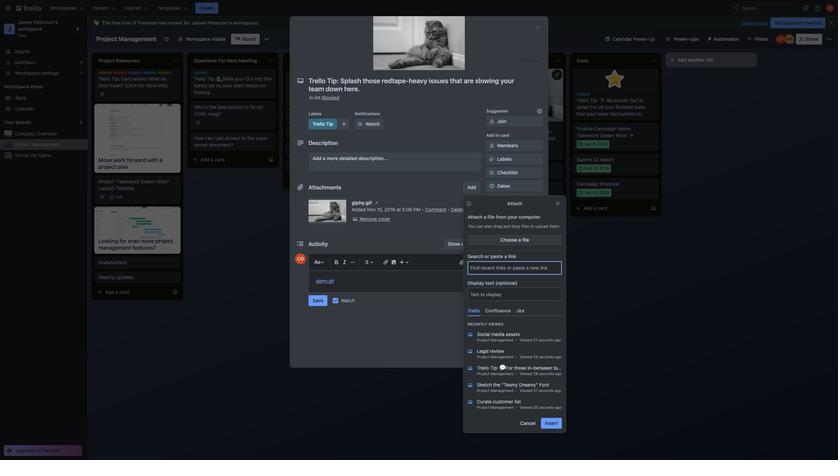 Task type: locate. For each thing, give the bounding box(es) containing it.
blocked link
[[322, 95, 340, 100]]

from
[[496, 214, 507, 220]]

dream left work
[[601, 133, 615, 138]]

handy
[[194, 83, 208, 88]]

2 vertical spatial sketch
[[477, 382, 492, 388]]

team inside trello tip trello tip: splash those redtape- heavy issues that are slowing your team down here.
[[481, 142, 492, 148]]

ago right 21 at right bottom
[[555, 338, 561, 342]]

ups
[[691, 36, 699, 42], [501, 227, 509, 232], [524, 237, 532, 243]]

show details
[[448, 241, 477, 247]]

sm image for watch
[[357, 121, 364, 127]]

1 vertical spatial power-ups
[[487, 227, 509, 232]]

ago right 31
[[555, 389, 562, 393]]

tasks inside trello tip: 💬for those in-between tasks that are almost done but also awaiting one last step.
[[386, 83, 397, 88]]

power-ups down from
[[487, 227, 509, 232]]

0 horizontal spatial font
[[352, 164, 362, 169]]

link image
[[382, 258, 390, 266]]

add inside add a more detailed description… "link"
[[313, 155, 322, 161]]

1 vertical spatial jan
[[585, 190, 592, 195]]

workspace up 'board' link
[[233, 20, 258, 26]]

share for topmost share button
[[806, 36, 819, 42]]

team inside design team sketch site banner
[[305, 111, 315, 116]]

1 horizontal spatial social
[[477, 332, 491, 337]]

customer for curate customer list
[[306, 149, 326, 154]]

0 vertical spatial attach
[[508, 201, 523, 206]]

tip: up mean?
[[112, 76, 120, 82]]

1 vertical spatial dream
[[141, 179, 155, 184]]

halp
[[158, 71, 167, 77]]

boards
[[15, 49, 30, 54]]

a down jan 31, 2020 option
[[594, 205, 597, 211]]

1 vertical spatial project management
[[15, 142, 60, 147]]

management down review
[[491, 355, 514, 359]]

trello for trello tip trello tip: this is where assigned tasks live so that your team can see who's working on what and when it's due.
[[290, 71, 301, 77]]

2018
[[385, 207, 396, 212]]

ups up add another list
[[691, 36, 699, 42]]

1 horizontal spatial calendar
[[613, 36, 633, 42]]

option
[[463, 362, 568, 379]]

0 horizontal spatial for
[[139, 83, 145, 88]]

0 vertical spatial workspace
[[233, 20, 258, 26]]

add inside add power-ups link
[[498, 237, 507, 243]]

"teamy down curate customer list link
[[314, 164, 331, 169]]

peterson's
[[34, 19, 58, 25], [208, 20, 232, 26]]

save button
[[309, 295, 328, 306]]

1 vertical spatial watch
[[341, 298, 355, 303]]

sm image inside labels link
[[489, 156, 496, 163]]

trello.card image for sketch
[[468, 383, 473, 388]]

company
[[15, 131, 35, 137]]

curate customer list project management • viewed 35 seconds ago
[[477, 399, 562, 410]]

team left halp
[[143, 71, 153, 77]]

sm image inside the move link
[[489, 291, 496, 298]]

so
[[216, 83, 222, 88], [311, 83, 316, 88]]

workspace inside banner
[[233, 20, 258, 26]]

secret
[[194, 142, 208, 148]]

"teamy inside sketch the "teamy dreamy" font project management • viewed 31 seconds ago
[[502, 382, 518, 388]]

1 vertical spatial for
[[139, 83, 145, 88]]

freelancer contracts link
[[481, 170, 560, 177]]

confluence
[[486, 308, 511, 314]]

customer
[[306, 149, 326, 154], [493, 399, 514, 405]]

peterson's up visible
[[208, 20, 232, 26]]

trello.card image inside curate customer list option
[[468, 400, 473, 405]]

28
[[534, 372, 539, 376]]

1 horizontal spatial dreamy"
[[520, 382, 539, 388]]

1 vertical spatial has
[[610, 111, 618, 117]]

that up here.
[[511, 135, 519, 141]]

the for sketch the "teamy dreamy" font
[[306, 164, 313, 169]]

team left banner
[[305, 111, 315, 116]]

team inside trello tip trello tip: this is where assigned tasks live so that your team can see who's working on what and when it's due.
[[339, 83, 349, 88]]

0 vertical spatial design
[[128, 71, 142, 77]]

add a card up attachments
[[297, 178, 321, 184]]

add payment method
[[775, 20, 822, 26]]

tip: up live
[[303, 76, 311, 82]]

1 horizontal spatial "teamy
[[502, 382, 518, 388]]

0 horizontal spatial christina overa (christinaovera) image
[[295, 254, 306, 264]]

them.
[[550, 224, 561, 229]]

you can also drag and drop files to upload them.
[[469, 224, 561, 229]]

0 horizontal spatial calendar
[[15, 106, 34, 112]]

"teamwork
[[115, 179, 139, 184]]

suggested
[[487, 109, 508, 114]]

1 horizontal spatial curate
[[477, 399, 492, 405]]

members down issues
[[498, 143, 519, 148]]

trello.card image for social
[[468, 332, 473, 338]]

list for curate customer list
[[328, 149, 334, 154]]

1 vertical spatial calendar
[[15, 106, 34, 112]]

curate down 'sketch the "teamy dreamy" font' option
[[477, 399, 492, 405]]

sm image left join
[[489, 118, 496, 125]]

on.
[[637, 111, 643, 117]]

add
[[775, 20, 784, 26], [678, 57, 687, 63], [487, 133, 495, 138], [392, 147, 401, 153], [313, 155, 322, 161], [201, 157, 210, 163], [297, 178, 306, 184], [468, 184, 477, 190], [488, 200, 497, 206], [584, 205, 593, 211], [498, 237, 507, 243], [498, 265, 507, 270], [105, 289, 114, 295]]

ended
[[169, 20, 183, 26]]

Main content area, start typing to enter text. text field
[[316, 277, 474, 285]]

a down curate customer list link
[[323, 155, 326, 161]]

color: sky, title: "trello tip" element
[[143, 71, 161, 77], [194, 71, 212, 77], [290, 71, 308, 77], [577, 93, 595, 98], [309, 119, 338, 129], [481, 124, 500, 129]]

• inside social media assets project management • viewed 21 seconds ago
[[516, 338, 518, 342]]

labels link
[[487, 154, 543, 165]]

0 horizontal spatial can
[[205, 135, 213, 141]]

1 • from the top
[[516, 338, 518, 342]]

workspace up table
[[4, 84, 29, 89]]

0 horizontal spatial team
[[143, 71, 153, 77]]

color: sky, title: "trello tip" element for trello tip: ✨ be proud! you're done! for all your finished tasks that your team has hustled on.
[[577, 93, 595, 98]]

0 vertical spatial 2020
[[598, 142, 608, 147]]

1 jan from the top
[[585, 142, 592, 147]]

tab list
[[465, 305, 565, 316]]

automation inside "button"
[[714, 36, 740, 42]]

1 horizontal spatial tasks
[[386, 83, 397, 88]]

2 trello.card image from the top
[[468, 366, 473, 371]]

sm image down the actions
[[489, 291, 496, 298]]

• up curate customer list option
[[516, 389, 518, 393]]

that up "one" on the left
[[398, 83, 407, 88]]

what
[[148, 76, 160, 82]]

1 vertical spatial are
[[520, 135, 527, 141]]

1 vertical spatial assets
[[506, 332, 520, 337]]

viewed left 21 at right bottom
[[520, 338, 533, 342]]

custom fields
[[498, 210, 529, 216]]

legal review option
[[463, 345, 568, 362]]

2 horizontal spatial team
[[400, 119, 411, 124]]

customer inside curate customer list project management • viewed 35 seconds ago
[[493, 399, 514, 405]]

sm image
[[705, 34, 714, 43], [537, 108, 543, 115], [489, 118, 496, 125], [489, 291, 496, 298], [489, 335, 496, 342]]

jan inside jan 31, 2020 option
[[585, 190, 592, 195]]

budget
[[481, 185, 497, 191]]

delete link
[[451, 207, 466, 212]]

banner containing 👋
[[88, 16, 839, 30]]

0 vertical spatial campaign
[[595, 126, 617, 131]]

management inside curate customer list project management • viewed 35 seconds ago
[[491, 405, 514, 410]]

remove cover link
[[352, 216, 391, 223]]

2 so from the left
[[311, 83, 316, 88]]

0 vertical spatial curate
[[290, 149, 305, 154]]

tip: up for
[[590, 97, 599, 103]]

color: orange, title: "one more step" element for curate
[[290, 144, 303, 147]]

0 horizontal spatial customer
[[306, 149, 326, 154]]

1 vertical spatial color: orange, title: "one more step" element
[[481, 166, 495, 169]]

power- inside "button"
[[675, 36, 691, 42]]

0 vertical spatial calendar
[[613, 36, 633, 42]]

1 horizontal spatial peterson's
[[208, 20, 232, 26]]

choose a file
[[501, 237, 530, 243]]

None text field
[[305, 75, 528, 95]]

0 horizontal spatial share
[[498, 349, 511, 354]]

james up free
[[18, 19, 32, 25]]

0 horizontal spatial assets
[[415, 123, 429, 129]]

1 horizontal spatial assets
[[506, 332, 520, 337]]

add a more detailed description… link
[[309, 152, 481, 171]]

sm image for archive
[[489, 335, 496, 342]]

trello.card image inside 'sketch the "teamy dreamy" font' option
[[468, 383, 473, 388]]

tab list containing trello
[[465, 305, 565, 316]]

seconds inside curate customer list project management • viewed 35 seconds ago
[[540, 405, 555, 410]]

trello for trello
[[468, 308, 480, 314]]

can inside how can i get access to the super secret document?
[[205, 135, 213, 141]]

for
[[591, 104, 598, 110]]

2 horizontal spatial design
[[386, 119, 399, 124]]

sm image inside the automation "button"
[[705, 34, 714, 43]]

1 vertical spatial share
[[498, 349, 511, 354]]

customize views image
[[263, 36, 270, 42]]

1 so from the left
[[216, 83, 222, 88]]

more info image
[[467, 201, 472, 206]]

trello.card image
[[468, 349, 473, 354]]

fix
[[250, 104, 256, 110]]

premium right of on the left of page
[[138, 20, 158, 26]]

1 vertical spatial can
[[205, 135, 213, 141]]

a down design team social media assets
[[403, 147, 405, 153]]

ago inside option
[[556, 372, 562, 376]]

sm image for remove cover
[[352, 216, 359, 223]]

2020 for proposal
[[600, 190, 610, 195]]

1 vertical spatial file
[[523, 237, 530, 243]]

jan left 9,
[[585, 142, 592, 147]]

more down curate customer list link
[[327, 155, 338, 161]]

color: purple, title: "design team" element for sketch site banner
[[290, 111, 315, 116]]

also
[[453, 83, 462, 88], [485, 224, 493, 229]]

4 trello.card image from the top
[[468, 400, 473, 405]]

3 trello.card image from the top
[[468, 383, 473, 388]]

members down boards
[[15, 59, 35, 65]]

sm image inside members link
[[489, 142, 496, 149]]

team for where
[[339, 83, 349, 88]]

font inside sketch the "teamy dreamy" font project management • viewed 31 seconds ago
[[540, 382, 550, 388]]

0 horizontal spatial those
[[423, 76, 435, 82]]

17,
[[594, 166, 599, 171]]

email
[[300, 130, 311, 136]]

0 horizontal spatial members
[[15, 59, 35, 65]]

0 vertical spatial more
[[146, 83, 157, 88]]

edit email drafts link
[[290, 129, 368, 136]]

members link
[[0, 57, 88, 68], [487, 140, 543, 151]]

sketch inside sketch the "teamy dreamy" font project management • viewed 31 seconds ago
[[477, 382, 492, 388]]

tip inside trello tip trello tip: ✨ be proud! you're done! for all your finished tasks that your team has hustled on.
[[589, 93, 595, 98]]

actions
[[487, 282, 502, 287]]

cancel
[[521, 421, 536, 426]]

Dec 17, 2019 checkbox
[[577, 165, 611, 173]]

0 horizontal spatial giphy.gif
[[316, 278, 334, 284]]

font
[[352, 164, 362, 169], [540, 382, 550, 388]]

trello tip: splash those redtape- heavy issues that are slowing your team down here. link
[[481, 128, 560, 148]]

👋 the free trial of premium has ended for james peterson's workspace .
[[93, 20, 259, 26]]

to inside how can i get access to the super secret document?
[[242, 135, 246, 141]]

1 vertical spatial "teamy
[[502, 382, 518, 388]]

giphy.gif inside text box
[[316, 278, 334, 284]]

banner
[[315, 115, 330, 121]]

0 horizontal spatial are
[[408, 83, 415, 88]]

0 vertical spatial assets
[[415, 123, 429, 129]]

list right handy
[[209, 83, 215, 88]]

5 • from the top
[[516, 405, 518, 410]]

1 horizontal spatial design
[[290, 111, 303, 116]]

the left super
[[247, 135, 254, 141]]

viewed left 24
[[520, 355, 533, 359]]

seconds right 35
[[540, 405, 555, 410]]

the up snag?
[[209, 104, 216, 110]]

2 • from the top
[[516, 355, 518, 359]]

1 horizontal spatial color: orange, title: "one more step" element
[[481, 166, 495, 169]]

christina overa (christinaovera) image
[[776, 34, 786, 44], [295, 254, 306, 264]]

1 vertical spatial social
[[477, 332, 491, 337]]

trello tip: this is where assigned tasks live so that your team can see who's working on what and when it's due. link
[[290, 76, 368, 102]]

4 • from the top
[[516, 389, 518, 393]]

font for sketch the "teamy dreamy" font project management • viewed 31 seconds ago
[[540, 382, 550, 388]]

project management down trial at the left
[[96, 35, 157, 42]]

0 vertical spatial for
[[184, 20, 190, 26]]

1 trello.card image from the top
[[468, 332, 473, 338]]

management inside social media assets project management • viewed 21 seconds ago
[[491, 338, 514, 342]]

management down 'sketch the "teamy dreamy" font' option
[[491, 405, 514, 410]]

project "teamwork dream work" launch timeline link
[[98, 178, 177, 192]]

0 horizontal spatial labels
[[309, 111, 322, 116]]

so up working
[[311, 83, 316, 88]]

close popover image
[[556, 201, 561, 206]]

christina overa (christinaovera) image left text styles image
[[295, 254, 306, 264]]

for inside trello tip: card labels! what do they mean? (click for more info)
[[139, 83, 145, 88]]

media inside design team social media assets
[[400, 123, 413, 129]]

list inside curate customer list project management • viewed 35 seconds ago
[[515, 399, 521, 405]]

share button down archive link
[[487, 346, 543, 357]]

calendar
[[613, 36, 633, 42], [15, 106, 34, 112]]

for
[[184, 20, 190, 26], [139, 83, 145, 88]]

team for q's
[[234, 83, 245, 88]]

add inside add another list button
[[678, 57, 687, 63]]

done!
[[577, 104, 590, 110]]

color: purple, title: "design team" element
[[128, 71, 153, 77], [290, 111, 315, 116], [386, 119, 411, 124]]

edit for edit email drafts
[[290, 130, 298, 136]]

font down project management • viewed 28 seconds ago
[[540, 382, 550, 388]]

0 vertical spatial automation
[[714, 36, 740, 42]]

those inside trello tip trello tip: splash those redtape- heavy issues that are slowing your team down here.
[[520, 128, 532, 134]]

those up slowing
[[520, 128, 532, 134]]

jan for finalize
[[585, 142, 592, 147]]

that inside trello tip trello tip: this is where assigned tasks live so that your team can see who's working on what and when it's due.
[[318, 83, 326, 88]]

a down 'weekly updates'
[[115, 289, 118, 295]]

curate for curate customer list project management • viewed 35 seconds ago
[[477, 399, 492, 405]]

dreamy" inside sketch the "teamy dreamy" font project management • viewed 31 seconds ago
[[520, 382, 539, 388]]

• inside curate customer list project management • viewed 35 seconds ago
[[516, 405, 518, 410]]

sm image up redtape-
[[537, 108, 543, 115]]

list right another
[[707, 57, 714, 63]]

1 horizontal spatial media
[[492, 332, 505, 337]]

drag
[[494, 224, 502, 229]]

share button down method
[[797, 34, 823, 45]]

1 vertical spatial 2020
[[600, 190, 610, 195]]

my
[[257, 104, 263, 110]]

1 horizontal spatial file
[[523, 237, 530, 243]]

0 vertical spatial and
[[341, 89, 349, 95]]

color: sky, title: "trello tip" element for trello tip: 🌊slide your q's into this handy list so your team keeps on flowing.
[[194, 71, 212, 77]]

team
[[143, 71, 153, 77], [305, 111, 315, 116], [400, 119, 411, 124]]

campaign inside finalize campaign name: teamwork dream work ✨
[[595, 126, 617, 131]]

color: orange, title: "one more step" element down email
[[290, 144, 303, 147]]

trello for trello tip: 💬for those in-between tasks that are almost done but also awaiting one last step.
[[386, 76, 398, 82]]

overview
[[37, 131, 57, 137]]

sm image
[[520, 57, 527, 64], [357, 121, 364, 127], [489, 142, 496, 149], [489, 156, 496, 163], [489, 169, 496, 176], [373, 200, 380, 206], [352, 216, 359, 223], [489, 305, 496, 312], [489, 318, 496, 325]]

1 vertical spatial ✨
[[629, 133, 635, 138]]

card down the jan 31, 2020
[[598, 205, 608, 211]]

0 horizontal spatial social
[[386, 123, 399, 129]]

sm image for copy
[[489, 305, 496, 312]]

1 vertical spatial design
[[290, 111, 303, 116]]

add a card button down weekly updates link
[[94, 287, 170, 298]]

management up review
[[491, 338, 514, 342]]

team for redtape-
[[481, 142, 492, 148]]

0 horizontal spatial power-ups
[[487, 227, 509, 232]]

submit q1 report link
[[577, 156, 655, 163]]

tip: up handy
[[207, 76, 216, 82]]

workspace up free
[[18, 26, 42, 32]]

sm image for checklist
[[489, 169, 496, 176]]

that inside trello tip trello tip: splash those redtape- heavy issues that are slowing your team down here.
[[511, 135, 519, 141]]

trello inside trello tip: 💬for those in-between tasks that are almost done but also awaiting one last step.
[[386, 76, 398, 82]]

tip inside trello tip trello tip: splash those redtape- heavy issues that are slowing your team down here.
[[493, 124, 500, 129]]

list right the in
[[315, 95, 321, 100]]

0 horizontal spatial premium
[[41, 448, 61, 453]]

team for sketch
[[305, 111, 315, 116]]

are up "one" on the left
[[408, 83, 415, 88]]

design inside design team social media assets
[[386, 119, 399, 124]]

• up project management • viewed 28 seconds ago
[[516, 355, 518, 359]]

ago
[[555, 338, 561, 342], [556, 355, 562, 359], [556, 372, 562, 376], [555, 389, 562, 393], [556, 405, 562, 410]]

labels up trello tip
[[309, 111, 322, 116]]

review
[[490, 348, 505, 354]]

0 horizontal spatial so
[[216, 83, 222, 88]]

redtape-
[[534, 128, 553, 134]]

card down design team social media assets
[[406, 147, 416, 153]]

color: orange, title: "one more step" element
[[290, 144, 303, 147], [481, 166, 495, 169]]

add a card down jan 31, 2020 option
[[584, 205, 608, 211]]

curate customer list option
[[463, 396, 568, 413]]

campaign proposal
[[577, 181, 620, 187]]

2 horizontal spatial can
[[477, 224, 484, 229]]

automation up 'add button'
[[487, 254, 510, 259]]

0 horizontal spatial workspace
[[18, 26, 42, 32]]

assets inside social media assets project management • viewed 21 seconds ago
[[506, 332, 520, 337]]

calendar inside calendar "link"
[[15, 106, 34, 112]]

sm image inside watch button
[[357, 121, 364, 127]]

2020 inside jan 9, 2020 option
[[598, 142, 608, 147]]

a up attachments
[[307, 178, 309, 184]]

tip for trello tip
[[326, 121, 334, 127]]

trello.card image for curate
[[468, 400, 473, 405]]

banner
[[88, 16, 839, 30]]

has inside banner
[[159, 20, 167, 26]]

social
[[386, 123, 399, 129], [477, 332, 491, 337]]

sm image inside copy link
[[489, 305, 496, 312]]

seconds right 21 at right bottom
[[539, 338, 554, 342]]

0 horizontal spatial file
[[488, 214, 495, 220]]

display text (optional)
[[468, 280, 518, 286]]

table link
[[15, 95, 84, 101]]

ago inside social media assets project management • viewed 21 seconds ago
[[555, 338, 561, 342]]

tip: for live
[[303, 76, 311, 82]]

• inside sketch the "teamy dreamy" font project management • viewed 31 seconds ago
[[516, 389, 518, 393]]

team down the "assigned"
[[339, 83, 349, 88]]

text styles image
[[314, 258, 322, 266]]

card
[[121, 76, 132, 82]]

campaign up jan 31, 2020 option
[[577, 181, 599, 187]]

curate for curate customer list
[[290, 149, 305, 154]]

workspace for workspace views
[[4, 84, 29, 89]]

tip: inside trello tip trello tip: 🌊slide your q's into this handy list so your team keeps on flowing.
[[207, 76, 216, 82]]

and right the what
[[341, 89, 349, 95]]

proud!
[[614, 97, 628, 103]]

0 horizontal spatial workspace
[[4, 84, 29, 89]]

1 horizontal spatial giphy.gif
[[352, 200, 372, 206]]

detailed
[[340, 155, 358, 161]]

ago up insert
[[556, 405, 562, 410]]

attach
[[508, 201, 523, 206], [468, 214, 483, 220]]

1 horizontal spatial for
[[184, 20, 190, 26]]

1 vertical spatial curate
[[477, 399, 492, 405]]

recently viewed list box
[[463, 329, 568, 413]]

1 horizontal spatial so
[[311, 83, 316, 88]]

project management down company overview
[[15, 142, 60, 147]]

filters
[[755, 36, 769, 42]]

sm image for move
[[489, 291, 496, 298]]

"teamy
[[314, 164, 331, 169], [502, 382, 518, 388]]

0 vertical spatial power-ups
[[675, 36, 699, 42]]

2 vertical spatial color: purple, title: "design team" element
[[386, 119, 411, 124]]

edit card image
[[555, 72, 560, 77]]

sm image left archive
[[489, 335, 496, 342]]

tip
[[155, 71, 161, 77], [206, 71, 212, 77], [302, 71, 308, 77], [589, 93, 595, 98], [326, 121, 334, 127], [493, 124, 500, 129]]

card up custom
[[502, 200, 512, 206]]

weekly updates
[[98, 274, 134, 280]]

• inside the legal review project management • viewed 24 seconds ago
[[516, 355, 518, 359]]

project management inside board name "text field"
[[96, 35, 157, 42]]

giphy.gif down text styles image
[[316, 278, 334, 284]]

0 vertical spatial customer
[[306, 149, 326, 154]]

curate
[[290, 149, 305, 154], [477, 399, 492, 405]]

edit down more info image
[[470, 207, 479, 212]]

0 vertical spatial media
[[400, 123, 413, 129]]

jan inside jan 9, 2020 option
[[585, 142, 592, 147]]

customer for curate customer list project management • viewed 35 seconds ago
[[493, 399, 514, 405]]

watch right save
[[341, 298, 355, 303]]

social inside design team social media assets
[[386, 123, 399, 129]]

seconds right 31
[[539, 389, 554, 393]]

file for attach
[[488, 214, 495, 220]]

create from template… image
[[460, 148, 465, 153], [268, 157, 274, 163], [556, 200, 561, 206], [173, 289, 178, 295]]

for down labels!
[[139, 83, 145, 88]]

can for how can i get access to the super secret document?
[[205, 135, 213, 141]]

1 vertical spatial giphy.gif
[[316, 278, 334, 284]]

team down "one" on the left
[[400, 119, 411, 124]]

1 horizontal spatial can
[[351, 83, 359, 88]]

sm image for labels
[[489, 156, 496, 163]]

1 vertical spatial campaign
[[577, 181, 599, 187]]

0 horizontal spatial on
[[260, 83, 266, 88]]

attach for attach a file from your computer
[[468, 214, 483, 220]]

calendar inside calendar power-up link
[[613, 36, 633, 42]]

last
[[414, 89, 422, 95]]

design for social media assets
[[386, 119, 399, 124]]

viewed
[[489, 322, 504, 327], [520, 338, 533, 342], [520, 355, 533, 359], [520, 372, 533, 376], [520, 389, 533, 393], [520, 405, 533, 410]]

workspace visible button
[[173, 34, 230, 45]]

0 horizontal spatial watch
[[341, 298, 355, 303]]

button
[[508, 265, 523, 270]]

list for curate customer list project management • viewed 35 seconds ago
[[515, 399, 521, 405]]

viewed inside sketch the "teamy dreamy" font project management • viewed 31 seconds ago
[[520, 389, 533, 393]]

budget approval link
[[481, 185, 560, 191]]

the down project management • viewed 28 seconds ago
[[494, 382, 501, 388]]

has left the ended
[[159, 20, 167, 26]]

assets inside design team social media assets
[[415, 123, 429, 129]]

can right you
[[477, 224, 484, 229]]

curate customer list link
[[290, 148, 368, 155]]

share for the bottom share button
[[498, 349, 511, 354]]

labels up checklist
[[498, 156, 512, 162]]

1 vertical spatial team
[[305, 111, 315, 116]]

campaign inside "campaign proposal" link
[[577, 181, 599, 187]]

Search or paste a link field
[[469, 262, 562, 274]]

• right archive
[[516, 338, 518, 342]]

the inside sketch the "teamy dreamy" font project management • viewed 31 seconds ago
[[494, 382, 501, 388]]

workspace views
[[4, 84, 43, 89]]

Jan 31, 2020 checkbox
[[577, 189, 612, 197]]

ups up 'choose'
[[501, 227, 509, 232]]

0 vertical spatial sketch
[[290, 115, 305, 121]]

christina overa (christinaovera) image right filters
[[776, 34, 786, 44]]

color: orange, title: "one more step" element up the freelancer
[[481, 166, 495, 169]]

viewed left 31
[[520, 389, 533, 393]]

calendar power-up link
[[602, 34, 660, 45]]

upgrade to premium
[[16, 448, 61, 453]]

has down finished
[[610, 111, 618, 117]]

design inside design team sketch site banner
[[290, 111, 303, 116]]

wave image
[[93, 20, 99, 26]]

2 jan from the top
[[585, 190, 592, 195]]

1 horizontal spatial workspace
[[186, 36, 210, 42]]

your inside trello tip trello tip: this is where assigned tasks live so that your team can see who's working on what and when it's due.
[[328, 83, 337, 88]]

project management link
[[15, 141, 84, 148]]

power-ups up add another list
[[675, 36, 699, 42]]

"teamy for sketch the "teamy dreamy" font
[[314, 164, 331, 169]]

1 horizontal spatial ✨
[[629, 133, 635, 138]]

create button
[[196, 3, 219, 13]]

sm image inside join link
[[489, 118, 496, 125]]

1 vertical spatial on
[[322, 89, 328, 95]]

color: yellow, title: "copy request" element
[[98, 71, 112, 74]]

payment
[[785, 20, 804, 26]]

• left 35
[[516, 405, 518, 410]]

trello inside tab list
[[468, 308, 480, 314]]

what
[[329, 89, 340, 95]]

down
[[494, 142, 505, 148]]

snag?
[[209, 111, 221, 117]]

the for sketch the "teamy dreamy" font project management • viewed 31 seconds ago
[[494, 382, 501, 388]]

sm image for automation
[[705, 34, 714, 43]]

sm image inside checklist link
[[489, 169, 496, 176]]

1 vertical spatial christina overa (christinaovera) image
[[295, 254, 306, 264]]

calendar down table
[[15, 106, 34, 112]]

calendar for calendar power-up
[[613, 36, 633, 42]]

team inside trello tip trello tip: 🌊slide your q's into this handy list so your team keeps on flowing.
[[234, 83, 245, 88]]

seconds right 24
[[540, 355, 554, 359]]

1 horizontal spatial members
[[498, 143, 519, 148]]

add power-ups link
[[487, 235, 543, 245]]

attach and insert link image
[[459, 259, 466, 266]]

0 horizontal spatial also
[[453, 83, 462, 88]]

sm image for suggested
[[537, 108, 543, 115]]

trello.card image
[[468, 332, 473, 338], [468, 366, 473, 371], [468, 383, 473, 388], [468, 400, 473, 405]]

ben nelson (bennelson96) image
[[785, 34, 795, 44]]

watch down notifications at top
[[366, 121, 380, 127]]

trello.card image inside option
[[468, 366, 473, 371]]

attachment
[[498, 197, 524, 202]]

management inside the legal review project management • viewed 24 seconds ago
[[491, 355, 514, 359]]

add board image
[[78, 120, 84, 125]]

2 vertical spatial team
[[400, 119, 411, 124]]

show menu image
[[826, 36, 833, 42]]



Task type: describe. For each thing, give the bounding box(es) containing it.
are inside trello tip trello tip: splash those redtape- heavy issues that are slowing your team down here.
[[520, 135, 527, 141]]

1 vertical spatial share button
[[487, 346, 543, 357]]

checklist
[[498, 170, 518, 175]]

primary element
[[0, 0, 839, 16]]

your up the you can also drag and drop files to upload them.
[[508, 214, 518, 220]]

added
[[352, 207, 366, 212]]

has inside trello tip trello tip: ✨ be proud! you're done! for all your finished tasks that your team has hustled on.
[[610, 111, 618, 117]]

those inside trello tip: 💬for those in-between tasks that are almost done but also awaiting one last step.
[[423, 76, 435, 82]]

cover
[[379, 216, 391, 222]]

sm image inside cover link
[[520, 57, 527, 64]]

card down document?
[[215, 157, 225, 163]]

of
[[132, 20, 137, 26]]

add a card button down the sketch the "teamy dreamy" font
[[286, 176, 361, 187]]

table
[[15, 95, 26, 101]]

freelancer contracts
[[481, 170, 526, 176]]

add a card up custom
[[488, 200, 512, 206]]

peterson's inside the james peterson's workspace free
[[34, 19, 58, 25]]

james peterson's workspace free
[[18, 19, 59, 38]]

add button button
[[487, 262, 543, 273]]

31,
[[593, 190, 599, 195]]

project inside the legal review project management • viewed 24 seconds ago
[[477, 355, 490, 359]]

add inside add payment method button
[[775, 20, 784, 26]]

more inside "link"
[[327, 155, 338, 161]]

list inside trello tip trello tip: 🌊slide your q's into this handy list so your team keeps on flowing.
[[209, 83, 215, 88]]

tasks inside trello tip trello tip: ✨ be proud! you're done! for all your finished tasks that your team has hustled on.
[[635, 104, 646, 110]]

dream inside project "teamwork dream work" launch timeline
[[141, 179, 155, 184]]

open help dialog image
[[469, 258, 477, 266]]

here.
[[507, 142, 518, 148]]

management up game
[[32, 142, 60, 147]]

social media assets option
[[463, 329, 568, 345]]

attachment button
[[487, 194, 543, 205]]

sketch the "teamy dreamy" font option
[[463, 379, 568, 396]]

✨ inside finalize campaign name: teamwork dream work ✨
[[629, 133, 635, 138]]

add inside add button
[[468, 184, 477, 190]]

1 vertical spatial members
[[498, 143, 519, 148]]

edit for edit
[[470, 207, 479, 212]]

Board name text field
[[93, 34, 160, 45]]

team for social
[[400, 119, 411, 124]]

viewed inside curate customer list project management • viewed 35 seconds ago
[[520, 405, 533, 410]]

details
[[462, 241, 477, 247]]

ups inside power-ups "button"
[[691, 36, 699, 42]]

0 vertical spatial members
[[15, 59, 35, 65]]

watch button
[[355, 119, 384, 129]]

35
[[534, 405, 539, 410]]

file for choose
[[523, 237, 530, 243]]

1 vertical spatial ups
[[501, 227, 509, 232]]

awaiting
[[386, 89, 404, 95]]

choose
[[501, 237, 518, 243]]

campaign proposal link
[[577, 181, 655, 187]]

31
[[534, 389, 538, 393]]

in-
[[436, 76, 442, 82]]

team inside trello tip trello tip: ✨ be proud! you're done! for all your finished tasks that your team has hustled on.
[[598, 111, 609, 117]]

info)
[[158, 83, 168, 88]]

peterson's inside banner
[[208, 20, 232, 26]]

tip for trello tip trello tip: splash those redtape- heavy issues that are slowing your team down here.
[[493, 124, 500, 129]]

0 horizontal spatial members link
[[0, 57, 88, 68]]

0 vertical spatial labels
[[309, 111, 322, 116]]

your down 🌊slide
[[223, 83, 232, 88]]

bold ⌘b image
[[333, 258, 341, 266]]

q1
[[594, 157, 600, 163]]

sm image for make template
[[489, 318, 496, 325]]

freelancer
[[481, 170, 504, 176]]

0 vertical spatial giphy.gif
[[352, 200, 372, 206]]

a left link
[[505, 254, 507, 259]]

sketch inside design team sketch site banner
[[290, 115, 305, 121]]

a up custom
[[498, 200, 501, 206]]

remove
[[360, 216, 377, 222]]

tip: for that
[[495, 128, 503, 134]]

sketch site banner link
[[290, 115, 368, 121]]

to inside the who's the best person to fix my html snag?
[[245, 104, 249, 110]]

at
[[397, 207, 401, 212]]

color: sky, title: "trello tip" element for trello tip: splash those redtape- heavy issues that are slowing your team down here.
[[481, 124, 500, 129]]

tip: for handy
[[207, 76, 216, 82]]

project "teamwork dream work" launch timeline
[[98, 179, 170, 191]]

2020 for campaign
[[598, 142, 608, 147]]

assigned
[[343, 76, 362, 82]]

0 notifications image
[[802, 4, 811, 12]]

who's the best person to fix my html snag?
[[194, 104, 263, 117]]

1 horizontal spatial james
[[192, 20, 206, 26]]

seconds inside the legal review project management • viewed 24 seconds ago
[[540, 355, 554, 359]]

0 vertical spatial share button
[[797, 34, 823, 45]]

1 horizontal spatial also
[[485, 224, 493, 229]]

trello tip trello tip: splash those redtape- heavy issues that are slowing your team down here.
[[481, 124, 556, 148]]

sketch for sketch the "teamy dreamy" font
[[290, 164, 305, 169]]

q's
[[246, 76, 253, 82]]

open information menu image
[[815, 5, 822, 11]]

display
[[468, 280, 485, 286]]

search image
[[735, 5, 740, 11]]

1 horizontal spatial christina overa (christinaovera) image
[[776, 34, 786, 44]]

editor toolbar toolbar
[[312, 257, 478, 268]]

Search field
[[740, 3, 799, 13]]

html
[[194, 111, 207, 117]]

color: lime, title: "halp" element
[[158, 71, 171, 77]]

Display text (optional) field
[[469, 288, 562, 300]]

design for sketch site banner
[[290, 111, 303, 116]]

project inside sketch the "teamy dreamy" font project management • viewed 31 seconds ago
[[477, 389, 490, 393]]

list for add another list
[[707, 57, 714, 63]]

issues
[[496, 135, 509, 141]]

j link
[[4, 24, 15, 34]]

viewed down confluence
[[489, 322, 504, 327]]

to right upgrade
[[36, 448, 40, 453]]

but
[[445, 83, 452, 88]]

add inside add button "button"
[[498, 265, 507, 270]]

workspace inside the james peterson's workspace free
[[18, 26, 42, 32]]

a left from
[[484, 214, 487, 220]]

filters button
[[745, 34, 771, 45]]

management up 'sketch the "teamy dreamy" font' option
[[491, 372, 514, 376]]

contracts
[[506, 170, 526, 176]]

search
[[468, 254, 484, 259]]

trello for trello tip
[[313, 121, 325, 127]]

boards link
[[0, 46, 88, 57]]

jira
[[517, 308, 525, 314]]

lists image
[[363, 258, 371, 266]]

0 horizontal spatial project management
[[15, 142, 60, 147]]

tasks inside trello tip trello tip: this is where assigned tasks live so that your team can see who's working on what and when it's due.
[[290, 83, 301, 88]]

a down document?
[[211, 157, 214, 163]]

submit
[[577, 157, 593, 163]]

christina overa (christinaovera) image
[[827, 4, 835, 12]]

add a card down 'weekly updates'
[[105, 289, 129, 295]]

add a card button up custom fields
[[477, 198, 553, 208]]

can inside trello tip trello tip: this is where assigned tasks live so that your team can see who's working on what and when it's due.
[[351, 83, 359, 88]]

add a card down design team social media assets
[[392, 147, 416, 153]]

italic ⌘i image
[[341, 258, 349, 266]]

in list blocked
[[310, 95, 340, 100]]

super
[[256, 135, 268, 141]]

be
[[607, 97, 613, 103]]

ago inside the legal review project management • viewed 24 seconds ago
[[556, 355, 562, 359]]

1 vertical spatial and
[[504, 224, 511, 229]]

your down be
[[605, 104, 615, 110]]

budget approval
[[481, 185, 517, 191]]

person
[[228, 104, 243, 110]]

drafts
[[312, 130, 325, 136]]

tip for trello tip halp
[[155, 71, 161, 77]]

more inside trello tip: card labels! what do they mean? (click for more info)
[[146, 83, 157, 88]]

0 / 6
[[116, 195, 122, 200]]

comment link
[[426, 207, 447, 212]]

✨ inside trello tip trello tip: ✨ be proud! you're done! for all your finished tasks that your team has hustled on.
[[600, 97, 606, 103]]

comment
[[426, 207, 447, 212]]

also inside trello tip: 💬for those in-between tasks that are almost done but also awaiting one last step.
[[453, 83, 462, 88]]

one
[[405, 89, 413, 95]]

seconds inside sketch the "teamy dreamy" font project management • viewed 31 seconds ago
[[539, 389, 554, 393]]

your boards
[[4, 119, 31, 125]]

tip for trello tip trello tip: 🌊slide your q's into this handy list so your team keeps on flowing.
[[206, 71, 212, 77]]

ago inside curate customer list project management • viewed 35 seconds ago
[[556, 405, 562, 410]]

your inside trello tip trello tip: splash those redtape- heavy issues that are slowing your team down here.
[[546, 135, 556, 141]]

save
[[313, 298, 324, 303]]

dream inside finalize campaign name: teamwork dream work ✨
[[601, 133, 615, 138]]

1 vertical spatial members link
[[487, 140, 543, 151]]

9,
[[593, 142, 597, 147]]

more formatting image
[[349, 258, 357, 266]]

management inside board name "text field"
[[119, 35, 157, 42]]

james peterson's workspace link
[[18, 19, 59, 32]]

star or unstar board image
[[164, 36, 169, 42]]

color: purple, title: "design team" element for social media assets
[[386, 119, 411, 124]]

sm image for join
[[489, 118, 496, 125]]

tip: inside trello tip: 💬for those in-between tasks that are almost done but also awaiting one last step.
[[399, 76, 407, 82]]

recently
[[468, 322, 488, 327]]

font for sketch the "teamy dreamy" font
[[352, 164, 362, 169]]

card up attachments
[[311, 178, 321, 184]]

1 vertical spatial premium
[[41, 448, 61, 453]]

trello for trello tip: card labels! what do they mean? (click for more info)
[[98, 76, 110, 82]]

that inside trello tip: 💬for those in-between tasks that are almost done but also awaiting one last step.
[[398, 83, 407, 88]]

add power-ups
[[498, 237, 532, 243]]

color: red, title: "priority" element
[[113, 71, 128, 77]]

social inside social media assets project management • viewed 21 seconds ago
[[477, 332, 491, 337]]

project management • viewed 28 seconds ago
[[477, 372, 562, 376]]

Jan 9, 2020 checkbox
[[577, 140, 610, 148]]

add another list
[[678, 57, 714, 63]]

trello for trello tip trello tip: splash those redtape- heavy issues that are slowing your team down here.
[[481, 124, 492, 129]]

add a card button down social media assets link at the top of the page
[[382, 145, 457, 156]]

trello tip trello tip: ✨ be proud! you're done! for all your finished tasks that your team has hustled on.
[[577, 93, 646, 117]]

your left q's
[[235, 76, 245, 82]]

delete
[[451, 207, 466, 212]]

trello tip: card labels! what do they mean? (click for more info) link
[[98, 76, 177, 89]]

add a card button down document?
[[190, 154, 266, 165]]

cancel button
[[517, 418, 540, 429]]

option containing project management
[[463, 362, 568, 379]]

dreamy" for sketch the "teamy dreamy" font project management • viewed 31 seconds ago
[[520, 382, 539, 388]]

and inside trello tip trello tip: this is where assigned tasks live so that your team can see who's working on what and when it's due.
[[341, 89, 349, 95]]

your boards with 3 items element
[[4, 118, 68, 126]]

on inside trello tip trello tip: this is where assigned tasks live so that your team can see who's working on what and when it's due.
[[322, 89, 328, 95]]

a inside "link"
[[323, 155, 326, 161]]

viewed inside the legal review project management • viewed 24 seconds ago
[[520, 355, 533, 359]]

upgrade
[[16, 448, 34, 453]]

tip: for for
[[590, 97, 599, 103]]

step.
[[423, 89, 434, 95]]

on inside trello tip trello tip: 🌊slide your q's into this handy list so your team keeps on flowing.
[[260, 83, 266, 88]]

add button
[[464, 182, 481, 193]]

5:06
[[402, 207, 412, 212]]

project inside board name "text field"
[[96, 35, 117, 42]]

tip for trello tip trello tip: this is where assigned tasks live so that your team can see who's working on what and when it's due.
[[302, 71, 308, 77]]

(click
[[125, 83, 137, 88]]

add a card button down the jan 31, 2020
[[573, 203, 649, 214]]

ago inside sketch the "teamy dreamy" font project management • viewed 31 seconds ago
[[555, 389, 562, 393]]

tip for trello tip trello tip: ✨ be proud! you're done! for all your finished tasks that your team has hustled on.
[[589, 93, 595, 98]]

image image
[[390, 258, 398, 266]]

sm image for members
[[489, 142, 496, 149]]

mean?
[[109, 83, 124, 88]]

media inside social media assets project management • viewed 21 seconds ago
[[492, 332, 505, 337]]

add a card down document?
[[201, 157, 225, 163]]

project inside curate customer list project management • viewed 35 seconds ago
[[477, 405, 490, 410]]

edit link
[[470, 207, 479, 212]]

the inside how can i get access to the super secret document?
[[247, 135, 254, 141]]

how can i get access to the super secret document? link
[[194, 135, 272, 148]]

color: sky, title: "trello tip" element for trello tip: this is where assigned tasks live so that your team can see who's working on what and when it's due.
[[290, 71, 308, 77]]

ups inside add power-ups link
[[524, 237, 532, 243]]

who's
[[194, 104, 208, 110]]

checklist link
[[487, 167, 543, 178]]

viewed inside social media assets project management • viewed 21 seconds ago
[[520, 338, 533, 342]]

1 horizontal spatial labels
[[498, 156, 512, 162]]

add payment method button
[[771, 18, 826, 28]]

0
[[116, 195, 119, 200]]

0 horizontal spatial design
[[128, 71, 142, 77]]

your down for
[[587, 111, 597, 117]]

sketch for sketch the "teamy dreamy" font project management • viewed 31 seconds ago
[[477, 382, 492, 388]]

due.
[[298, 96, 307, 102]]

jan for campaign
[[585, 190, 592, 195]]

that inside trello tip trello tip: ✨ be proud! you're done! for all your finished tasks that your team has hustled on.
[[577, 111, 586, 117]]

"teamy for sketch the "teamy dreamy" font project management • viewed 31 seconds ago
[[502, 382, 518, 388]]

attach for attach
[[508, 201, 523, 206]]

trello for trello tip halp
[[143, 71, 154, 77]]

attach a file from your computer
[[468, 214, 541, 220]]

create from template… image
[[651, 206, 657, 211]]

to up down
[[496, 133, 500, 138]]

3 • from the top
[[516, 372, 518, 376]]

project inside project "teamwork dream work" launch timeline
[[98, 179, 114, 184]]

1 vertical spatial automation
[[487, 254, 510, 259]]

dates button
[[487, 181, 543, 192]]

0 vertical spatial color: purple, title: "design team" element
[[128, 71, 153, 77]]

to right files
[[531, 224, 535, 229]]

workspace for workspace visible
[[186, 36, 210, 42]]

can for you can also drag and drop files to upload them.
[[477, 224, 484, 229]]

description…
[[359, 155, 388, 161]]

1 horizontal spatial premium
[[138, 20, 158, 26]]

or
[[485, 254, 490, 259]]

a right 'choose'
[[519, 237, 522, 243]]

viewed left the 28
[[520, 372, 533, 376]]

seconds right the 28
[[540, 372, 555, 376]]

so inside trello tip trello tip: 🌊slide your q's into this handy list so your team keeps on flowing.
[[216, 83, 222, 88]]

card down updates
[[119, 289, 129, 295]]

card up down
[[501, 133, 510, 138]]

seconds inside social media assets project management • viewed 21 seconds ago
[[539, 338, 554, 342]]

watch inside button
[[366, 121, 380, 127]]

access
[[225, 135, 240, 141]]

so inside trello tip trello tip: this is where assigned tasks live so that your team can see who's working on what and when it's due.
[[311, 83, 316, 88]]

teamwork
[[577, 133, 599, 138]]

sketch the "teamy dreamy" font project management • viewed 31 seconds ago
[[477, 382, 562, 393]]

finalize
[[577, 126, 594, 131]]

tip: inside trello tip: card labels! what do they mean? (click for more info)
[[112, 76, 120, 82]]

jan 31, 2020
[[585, 190, 610, 195]]

power-ups inside "button"
[[675, 36, 699, 42]]

management inside sketch the "teamy dreamy" font project management • viewed 31 seconds ago
[[491, 389, 514, 393]]

almost
[[416, 83, 431, 88]]

dreamy" for sketch the "teamy dreamy" font
[[332, 164, 351, 169]]

trello for trello tip trello tip: 🌊slide your q's into this handy list so your team keeps on flowing.
[[194, 71, 205, 77]]

calendar for calendar
[[15, 106, 34, 112]]

color: orange, title: "one more step" element for freelancer
[[481, 166, 495, 169]]

the for who's the best person to fix my html snag?
[[209, 104, 216, 110]]

jan 9, 2020
[[585, 142, 608, 147]]

project inside social media assets project management • viewed 21 seconds ago
[[477, 338, 490, 342]]

choose a file element
[[468, 235, 562, 245]]

james inside the james peterson's workspace free
[[18, 19, 32, 25]]

trello for trello tip trello tip: ✨ be proud! you're done! for all your finished tasks that your team has hustled on.
[[577, 93, 588, 98]]

are inside trello tip: 💬for those in-between tasks that are almost done but also awaiting one last step.
[[408, 83, 415, 88]]



Task type: vqa. For each thing, say whether or not it's contained in the screenshot.


